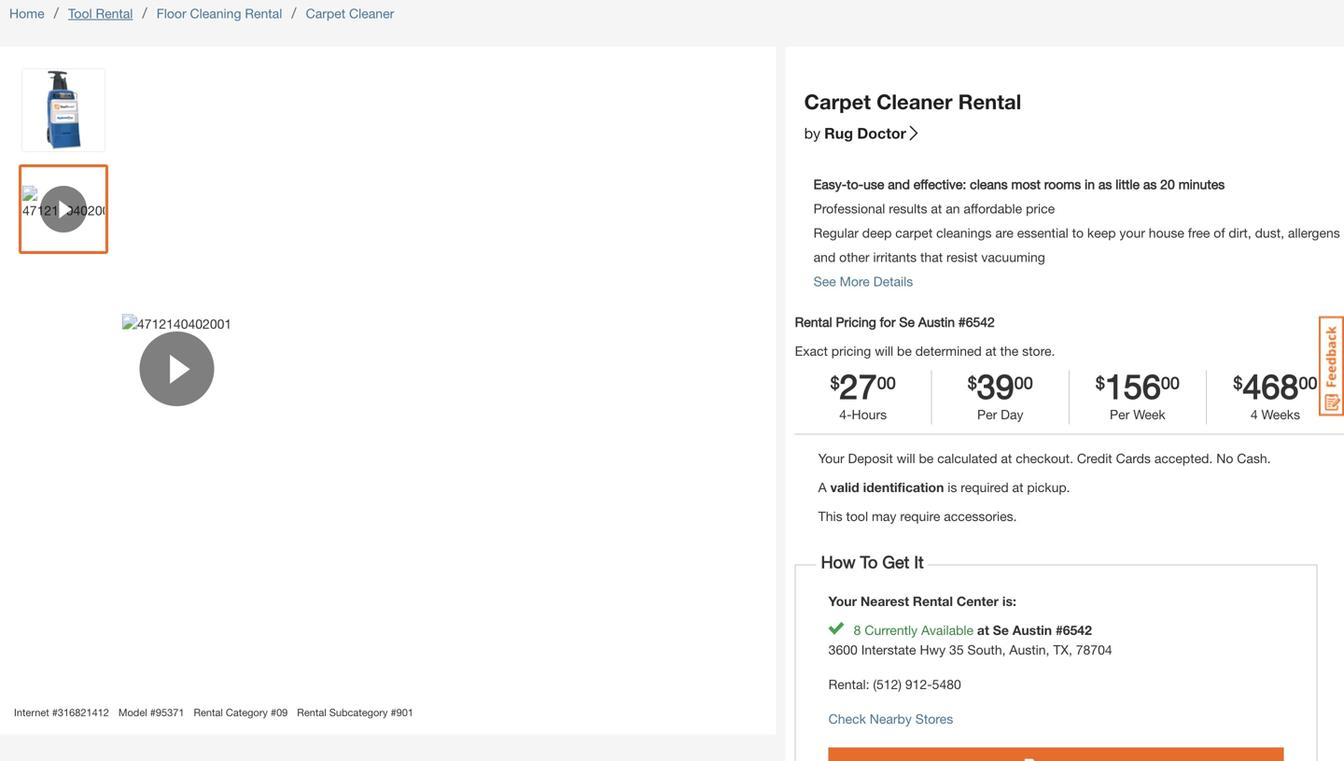 Task type: locate. For each thing, give the bounding box(es) containing it.
78704
[[1077, 642, 1113, 658]]

$ 39 00
[[968, 366, 1034, 406]]

0 horizontal spatial carpet
[[306, 6, 346, 21]]

see more details link
[[814, 274, 914, 289]]

rental up exact
[[795, 314, 833, 330]]

27 dollars and 00 cents element
[[795, 366, 932, 406], [840, 366, 878, 406], [831, 370, 840, 402], [878, 370, 896, 402]]

8
[[854, 623, 861, 638]]

doctor
[[858, 124, 907, 142]]

and right use
[[888, 177, 910, 192]]

it
[[915, 552, 924, 572]]

0 horizontal spatial will
[[875, 343, 894, 359]]

$ inside the $ 39 00
[[968, 373, 978, 393]]

# up "tx" at bottom right
[[1056, 623, 1063, 638]]

3 $ from the left
[[1096, 373, 1106, 393]]

your for your deposit will be calculated at checkout. credit cards accepted. no cash.
[[819, 451, 845, 466]]

use
[[864, 177, 885, 192]]

subcategory
[[329, 706, 388, 719]]

0 horizontal spatial ,
[[1003, 642, 1006, 658]]

2 as from the left
[[1144, 177, 1157, 192]]

1 horizontal spatial as
[[1144, 177, 1157, 192]]

1 vertical spatial and
[[814, 249, 836, 265]]

1 per from the left
[[978, 407, 998, 422]]

6542 up "tx" at bottom right
[[1063, 623, 1093, 638]]

per week
[[1110, 407, 1166, 422]]

0 vertical spatial your
[[819, 451, 845, 466]]

, left "tx" at bottom right
[[1046, 642, 1050, 658]]

keep
[[1088, 225, 1117, 240]]

1 horizontal spatial and
[[888, 177, 910, 192]]

0 vertical spatial carpet
[[306, 6, 346, 21]]

$ inside $ 156 00
[[1096, 373, 1106, 393]]

feedback link image
[[1320, 316, 1345, 417]]

cleaner
[[349, 6, 394, 21], [877, 89, 953, 114]]

1 00 from the left
[[878, 373, 896, 393]]

will for deposit
[[897, 451, 916, 466]]

39 dollars and 00 cents element containing 00
[[1015, 370, 1034, 402]]

39 dollars and 00 cents element
[[933, 366, 1069, 406], [978, 366, 1015, 406], [968, 370, 978, 402], [1015, 370, 1034, 402]]

se inside 8 currently available at se austin # 6542 3600 interstate hwy 35 south , austin , tx , 78704
[[993, 623, 1009, 638]]

# up determined
[[959, 314, 966, 330]]

will up "identification"
[[897, 451, 916, 466]]

easy-to-use and effective: cleans most rooms in as little as 20 minutes professional results at an affordable price regular deep carpet cleanings are essential to keep your house free of dirt, dust, allergens and other irritants that resist vacuuming see more details
[[814, 177, 1341, 289]]

156 dollars and 00 cents element containing 00
[[1162, 370, 1180, 402]]

0 horizontal spatial as
[[1099, 177, 1113, 192]]

deposit
[[848, 451, 894, 466]]

# right model
[[150, 706, 156, 719]]

$ inside $ 27 00
[[831, 373, 840, 393]]

1 vertical spatial cleaner
[[877, 89, 953, 114]]

cards
[[1117, 451, 1151, 466]]

3 00 from the left
[[1162, 373, 1180, 393]]

4
[[1251, 407, 1259, 422]]

1 $ from the left
[[831, 373, 840, 393]]

0 horizontal spatial cleaner
[[349, 6, 394, 21]]

468 dollars and 00 cents element
[[1207, 366, 1345, 406], [1243, 366, 1299, 406], [1234, 370, 1243, 402], [1299, 370, 1318, 402]]

0 vertical spatial se
[[900, 314, 915, 330]]

floor cleaning rental
[[157, 6, 282, 21]]

this
[[819, 509, 843, 524]]

weeks
[[1262, 407, 1301, 422]]

00 inside the $ 39 00
[[1015, 373, 1034, 393]]

rental pricing for se austin # 6542
[[795, 314, 995, 330]]

at left "pickup."
[[1013, 480, 1024, 495]]

156 dollars and 00 cents element
[[1070, 366, 1206, 406], [1106, 366, 1162, 406], [1096, 370, 1106, 402], [1162, 370, 1180, 402]]

at up required
[[1002, 451, 1013, 466]]

to
[[1073, 225, 1084, 240]]

1 horizontal spatial be
[[919, 451, 934, 466]]

are
[[996, 225, 1014, 240]]

per left week
[[1110, 407, 1130, 422]]

3 , from the left
[[1069, 642, 1073, 658]]

0 horizontal spatial se
[[900, 314, 915, 330]]

2 per from the left
[[1110, 407, 1130, 422]]

home
[[9, 6, 44, 21]]

accepted.
[[1155, 451, 1213, 466]]

rental right "95371"
[[194, 706, 223, 719]]

at up 'south'
[[978, 623, 990, 638]]

0 horizontal spatial be
[[898, 343, 912, 359]]

,
[[1003, 642, 1006, 658], [1046, 642, 1050, 658], [1069, 642, 1073, 658]]

carpet cleaner rental
[[805, 89, 1022, 114]]

fs cc rc carpetcleaner large 1 a.0 image
[[22, 69, 105, 151]]

se right for
[[900, 314, 915, 330]]

your nearest rental center is:
[[829, 594, 1017, 609]]

468 dollars and 00 cents element containing 00
[[1299, 370, 1318, 402]]

and up see
[[814, 249, 836, 265]]

0 horizontal spatial 6542
[[966, 314, 995, 330]]

1 horizontal spatial carpet
[[805, 89, 871, 114]]

check nearby stores
[[829, 711, 954, 727]]

be up the a valid identification is required at pickup.
[[919, 451, 934, 466]]

cleaner for carpet cleaner
[[349, 6, 394, 21]]

at left an
[[931, 201, 943, 216]]

per for 156
[[1110, 407, 1130, 422]]

1 horizontal spatial will
[[897, 451, 916, 466]]

floor cleaning rental link
[[157, 6, 282, 21]]

00 for 468
[[1299, 373, 1318, 393]]

1 horizontal spatial ,
[[1046, 642, 1050, 658]]

2 00 from the left
[[1015, 373, 1034, 393]]

1 horizontal spatial 6542
[[1063, 623, 1093, 638]]

, right 35
[[1003, 642, 1006, 658]]

0 vertical spatial 4712140402001 image
[[22, 186, 105, 233]]

be down "rental pricing for se austin # 6542"
[[898, 343, 912, 359]]

00 left feedback link image
[[1299, 373, 1318, 393]]

minutes
[[1179, 177, 1226, 192]]

# right the subcategory
[[391, 706, 397, 719]]

rug
[[825, 124, 854, 142]]

day
[[1001, 407, 1024, 422]]

1 horizontal spatial se
[[993, 623, 1009, 638]]

00 up week
[[1162, 373, 1180, 393]]

1 vertical spatial be
[[919, 451, 934, 466]]

$
[[831, 373, 840, 393], [968, 373, 978, 393], [1096, 373, 1106, 393], [1234, 373, 1243, 393]]

1 horizontal spatial per
[[1110, 407, 1130, 422]]

2 $ from the left
[[968, 373, 978, 393]]

at for calculated
[[1002, 451, 1013, 466]]

dust,
[[1256, 225, 1285, 240]]

your
[[819, 451, 845, 466], [829, 594, 857, 609]]

rental: (512) 912-5480
[[829, 677, 962, 692]]

2 horizontal spatial ,
[[1069, 642, 1073, 658]]

$ for 27
[[831, 373, 840, 393]]

carpet for carpet cleaner
[[306, 6, 346, 21]]

4712140402001 image
[[22, 186, 105, 233], [122, 314, 232, 424]]

cleaning
[[190, 6, 241, 21]]

cleaner for carpet cleaner rental
[[877, 89, 953, 114]]

in
[[1085, 177, 1095, 192]]

your for your nearest rental center is:
[[829, 594, 857, 609]]

carpet cleaner link
[[306, 6, 394, 21]]

to-
[[847, 177, 864, 192]]

austin down "is:"
[[1013, 623, 1053, 638]]

as left 20
[[1144, 177, 1157, 192]]

1 vertical spatial will
[[897, 451, 916, 466]]

0 vertical spatial 6542
[[966, 314, 995, 330]]

at inside 8 currently available at se austin # 6542 3600 interstate hwy 35 south , austin , tx , 78704
[[978, 623, 990, 638]]

se up 'south'
[[993, 623, 1009, 638]]

will down for
[[875, 343, 894, 359]]

be for calculated
[[919, 451, 934, 466]]

#
[[959, 314, 966, 330], [1056, 623, 1063, 638], [52, 706, 58, 719], [150, 706, 156, 719], [271, 706, 276, 719], [391, 706, 397, 719]]

pricing
[[836, 314, 877, 330]]

6542 up determined
[[966, 314, 995, 330]]

4 weeks
[[1251, 407, 1301, 422]]

your up a
[[819, 451, 845, 466]]

your up 8
[[829, 594, 857, 609]]

a
[[819, 480, 827, 495]]

00 up hours
[[878, 373, 896, 393]]

rental right 09
[[297, 706, 327, 719]]

1 horizontal spatial cleaner
[[877, 89, 953, 114]]

00 up day
[[1015, 373, 1034, 393]]

4 00 from the left
[[1299, 373, 1318, 393]]

will
[[875, 343, 894, 359], [897, 451, 916, 466]]

and
[[888, 177, 910, 192], [814, 249, 836, 265]]

cash.
[[1238, 451, 1272, 466]]

rental:
[[829, 677, 870, 692]]

required
[[961, 480, 1009, 495]]

dirt,
[[1229, 225, 1252, 240]]

$ for 156
[[1096, 373, 1106, 393]]

1 vertical spatial carpet
[[805, 89, 871, 114]]

checkout.
[[1016, 451, 1074, 466]]

$ for 468
[[1234, 373, 1243, 393]]

# inside 8 currently available at se austin # 6542 3600 interstate hwy 35 south , austin , tx , 78704
[[1056, 623, 1063, 638]]

at
[[931, 201, 943, 216], [986, 343, 997, 359], [1002, 451, 1013, 466], [1013, 480, 1024, 495], [978, 623, 990, 638]]

1 vertical spatial se
[[993, 623, 1009, 638]]

at left the
[[986, 343, 997, 359]]

1 vertical spatial 4712140402001 image
[[122, 314, 232, 424]]

accessories.
[[944, 509, 1018, 524]]

at for determined
[[986, 343, 997, 359]]

get
[[883, 552, 910, 572]]

little
[[1116, 177, 1140, 192]]

per left day
[[978, 407, 998, 422]]

1 vertical spatial 6542
[[1063, 623, 1093, 638]]

00 inside $ 27 00
[[878, 373, 896, 393]]

that
[[921, 249, 943, 265]]

$ 468 00
[[1234, 366, 1318, 406]]

0 horizontal spatial 4712140402001 image
[[22, 186, 105, 233]]

0 vertical spatial cleaner
[[349, 6, 394, 21]]

0 horizontal spatial and
[[814, 249, 836, 265]]

1 vertical spatial your
[[829, 594, 857, 609]]

austin left "tx" at bottom right
[[1010, 642, 1046, 658]]

0 vertical spatial will
[[875, 343, 894, 359]]

a valid identification is required at pickup.
[[819, 480, 1071, 495]]

5480
[[933, 677, 962, 692]]

how to get it
[[817, 552, 929, 572]]

your deposit will be calculated at checkout. credit cards accepted. no cash.
[[819, 451, 1272, 466]]

$ inside $ 468 00
[[1234, 373, 1243, 393]]

0 horizontal spatial per
[[978, 407, 998, 422]]

00 inside $ 468 00
[[1299, 373, 1318, 393]]

4-
[[840, 407, 852, 422]]

, left 78704
[[1069, 642, 1073, 658]]

regular
[[814, 225, 859, 240]]

price
[[1026, 201, 1055, 216]]

00 inside $ 156 00
[[1162, 373, 1180, 393]]

as right in
[[1099, 177, 1113, 192]]

0 vertical spatial be
[[898, 343, 912, 359]]

4 $ from the left
[[1234, 373, 1243, 393]]

carpet
[[306, 6, 346, 21], [805, 89, 871, 114]]

as
[[1099, 177, 1113, 192], [1144, 177, 1157, 192]]

austin up exact pricing will be determined at the store.
[[919, 314, 955, 330]]



Task type: describe. For each thing, give the bounding box(es) containing it.
rental up cleans
[[959, 89, 1022, 114]]

essential
[[1018, 225, 1069, 240]]

at for required
[[1013, 480, 1024, 495]]

center
[[957, 594, 999, 609]]

effective:
[[914, 177, 967, 192]]

hwy
[[920, 642, 946, 658]]

stores
[[916, 711, 954, 727]]

4-hours
[[840, 407, 887, 422]]

0 vertical spatial and
[[888, 177, 910, 192]]

00 for 27
[[878, 373, 896, 393]]

easy-
[[814, 177, 847, 192]]

how
[[822, 552, 856, 572]]

floor
[[157, 6, 186, 21]]

39
[[978, 366, 1015, 406]]

currently
[[865, 623, 918, 638]]

# right internet
[[52, 706, 58, 719]]

internet # 316821412 model # 95371 rental category # 09 rental subcategory # 901
[[14, 706, 414, 719]]

store.
[[1023, 343, 1056, 359]]

1 as from the left
[[1099, 177, 1113, 192]]

(512)
[[874, 677, 902, 692]]

rental right cleaning
[[245, 6, 282, 21]]

8 currently available at se austin # 6542 3600 interstate hwy 35 south , austin , tx , 78704
[[829, 623, 1113, 658]]

be for determined
[[898, 343, 912, 359]]

exact
[[795, 343, 828, 359]]

rental up available
[[913, 594, 953, 609]]

468
[[1243, 366, 1299, 406]]

95371
[[156, 706, 184, 719]]

00 for 156
[[1162, 373, 1180, 393]]

$ 156 00
[[1096, 366, 1180, 406]]

no
[[1217, 451, 1234, 466]]

check
[[829, 711, 867, 727]]

1 , from the left
[[1003, 642, 1006, 658]]

calculated
[[938, 451, 998, 466]]

check nearby stores link
[[829, 711, 954, 727]]

tool
[[847, 509, 869, 524]]

2 , from the left
[[1046, 642, 1050, 658]]

your
[[1120, 225, 1146, 240]]

model
[[119, 706, 147, 719]]

will for pricing
[[875, 343, 894, 359]]

tool rental link
[[68, 6, 133, 21]]

6542 inside 8 currently available at se austin # 6542 3600 interstate hwy 35 south , austin , tx , 78704
[[1063, 623, 1093, 638]]

affordable
[[964, 201, 1023, 216]]

of
[[1214, 225, 1226, 240]]

by
[[805, 124, 821, 142]]

tool rental
[[68, 6, 133, 21]]

09
[[276, 706, 288, 719]]

tx
[[1054, 642, 1069, 658]]

internet
[[14, 706, 49, 719]]

results
[[889, 201, 928, 216]]

rug doctor
[[825, 124, 907, 142]]

this tool may require accessories.
[[819, 509, 1018, 524]]

professional
[[814, 201, 886, 216]]

27 dollars and 00 cents element containing 00
[[878, 370, 896, 402]]

exact pricing will be determined at the store.
[[795, 343, 1056, 359]]

0 vertical spatial austin
[[919, 314, 955, 330]]

credit
[[1078, 451, 1113, 466]]

# right "category"
[[271, 706, 276, 719]]

carpet for carpet cleaner rental
[[805, 89, 871, 114]]

pricing
[[832, 343, 872, 359]]

$ for 39
[[968, 373, 978, 393]]

912-
[[906, 677, 933, 692]]

per day
[[978, 407, 1024, 422]]

nearest
[[861, 594, 910, 609]]

468 dollars and 00 cents element containing $
[[1234, 370, 1243, 402]]

see
[[814, 274, 837, 289]]

house
[[1149, 225, 1185, 240]]

home link
[[9, 6, 44, 21]]

39 dollars and 00 cents element containing $
[[968, 370, 978, 402]]

week
[[1134, 407, 1166, 422]]

1 horizontal spatial 4712140402001 image
[[122, 314, 232, 424]]

vacuuming
[[982, 249, 1046, 265]]

is:
[[1003, 594, 1017, 609]]

00 for 39
[[1015, 373, 1034, 393]]

rooms
[[1045, 177, 1082, 192]]

tool
[[68, 6, 92, 21]]

free
[[1189, 225, 1211, 240]]

nearby
[[870, 711, 912, 727]]

rental right tool
[[96, 6, 133, 21]]

$ 27 00
[[831, 366, 896, 406]]

156 dollars and 00 cents element containing $
[[1096, 370, 1106, 402]]

details
[[874, 274, 914, 289]]

1 vertical spatial austin
[[1013, 623, 1053, 638]]

per for 39
[[978, 407, 998, 422]]

deep
[[863, 225, 892, 240]]

irritants
[[874, 249, 917, 265]]

carpet cleaner
[[306, 6, 394, 21]]

2 vertical spatial austin
[[1010, 642, 1046, 658]]

27 dollars and 00 cents element containing $
[[831, 370, 840, 402]]

cleans
[[970, 177, 1008, 192]]

to
[[861, 552, 878, 572]]

available
[[922, 623, 974, 638]]

27
[[840, 366, 878, 406]]

for
[[880, 314, 896, 330]]

other
[[840, 249, 870, 265]]

may
[[872, 509, 897, 524]]

901
[[397, 706, 414, 719]]

at inside easy-to-use and effective: cleans most rooms in as little as 20 minutes professional results at an affordable price regular deep carpet cleanings are essential to keep your house free of dirt, dust, allergens and other irritants that resist vacuuming see more details
[[931, 201, 943, 216]]



Task type: vqa. For each thing, say whether or not it's contained in the screenshot.
27
yes



